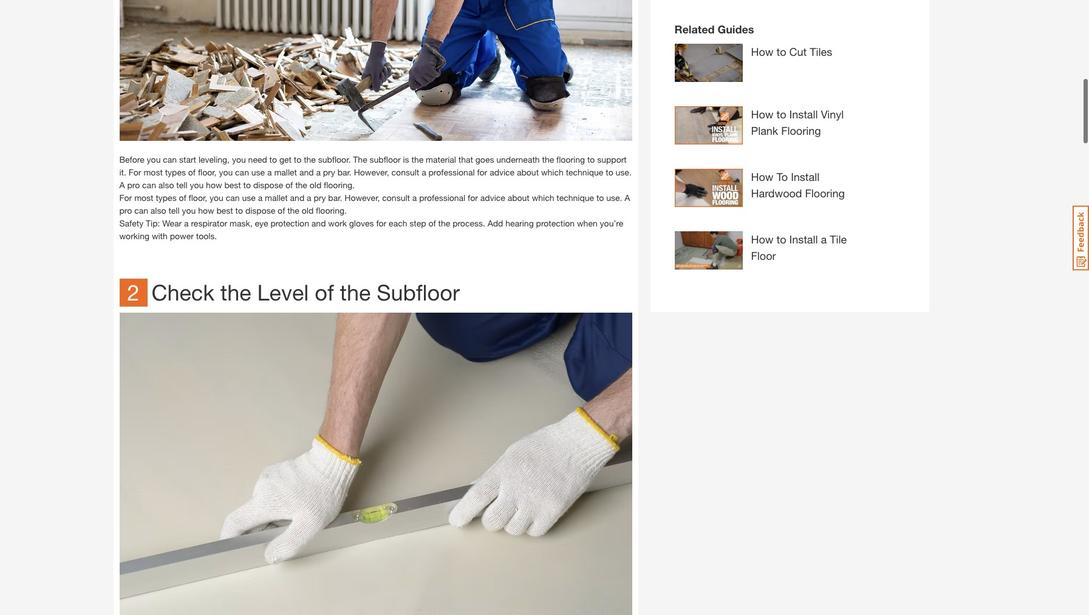 Task type: describe. For each thing, give the bounding box(es) containing it.
0 vertical spatial old
[[310, 185, 322, 195]]

1 vertical spatial how
[[198, 211, 214, 221]]

to right flooring
[[588, 160, 595, 170]]

with
[[152, 236, 168, 247]]

1 vertical spatial dispose
[[245, 211, 275, 221]]

step
[[410, 223, 426, 234]]

how to install hardwood flooring link
[[675, 174, 857, 225]]

how to install vinyl plank flooring link
[[675, 112, 857, 162]]

0 vertical spatial professional
[[429, 172, 475, 183]]

how for how to install hardwood flooring
[[751, 176, 774, 189]]

0 vertical spatial however,
[[354, 172, 389, 183]]

to inside the how to install a tile floor
[[777, 238, 787, 252]]

1 vertical spatial which
[[532, 198, 555, 208]]

1 vertical spatial types
[[156, 198, 177, 208]]

1 vertical spatial consult
[[382, 198, 410, 208]]

to up mask, on the top
[[236, 211, 243, 221]]

1 vertical spatial technique
[[557, 198, 594, 208]]

0 vertical spatial about
[[517, 172, 539, 183]]

0 vertical spatial which
[[541, 172, 564, 183]]

1 vertical spatial for
[[119, 198, 132, 208]]

is
[[403, 160, 409, 170]]

flooring inside how to install hardwood flooring
[[806, 192, 845, 205]]

to right get
[[294, 160, 302, 170]]

start
[[179, 160, 196, 170]]

how for how to install a tile floor
[[751, 238, 774, 252]]

how to install hardwood flooring
[[751, 176, 845, 205]]

subfloor
[[377, 285, 460, 311]]

1 vertical spatial professional
[[419, 198, 466, 208]]

to down support in the right of the page
[[606, 172, 614, 183]]

level
[[257, 285, 309, 311]]

respirator
[[191, 223, 227, 234]]

1 vertical spatial about
[[508, 198, 530, 208]]

1 vertical spatial also
[[151, 211, 166, 221]]

0 vertical spatial advice
[[490, 172, 515, 183]]

to left get
[[270, 160, 277, 170]]

0 vertical spatial pro
[[127, 185, 140, 195]]

0 vertical spatial use.
[[616, 172, 632, 183]]

power
[[170, 236, 194, 247]]

2
[[127, 285, 139, 311]]

material
[[426, 160, 456, 170]]

you're
[[600, 223, 624, 234]]

process.
[[453, 223, 485, 234]]

gloves
[[349, 223, 374, 234]]

1 vertical spatial best
[[217, 211, 233, 221]]

0 vertical spatial tell
[[176, 185, 188, 195]]

how to install hardwood flooring image
[[675, 174, 743, 213]]

1 vertical spatial floor,
[[189, 198, 207, 208]]

0 vertical spatial how
[[206, 185, 222, 195]]

to
[[777, 176, 788, 189]]

1 vertical spatial tell
[[169, 211, 180, 221]]

it.
[[119, 172, 126, 183]]

0 vertical spatial pry
[[323, 172, 335, 183]]

install for hardwood
[[791, 176, 820, 189]]

hardwood
[[751, 192, 803, 205]]

vinyl
[[821, 113, 844, 126]]

0 vertical spatial use
[[251, 172, 265, 183]]

leveling,
[[199, 160, 230, 170]]

can up mask, on the top
[[226, 198, 240, 208]]

cut
[[790, 50, 807, 64]]

0 vertical spatial bar.
[[338, 172, 352, 183]]

1 vertical spatial pry
[[314, 198, 326, 208]]

subfloor.
[[318, 160, 351, 170]]

wear
[[162, 223, 182, 234]]

1 vertical spatial use.
[[607, 198, 623, 208]]

eye
[[255, 223, 268, 234]]

related guides
[[675, 28, 755, 41]]

2 vertical spatial for
[[376, 223, 387, 234]]

floor
[[751, 255, 776, 268]]

0 vertical spatial and
[[300, 172, 314, 183]]

the
[[353, 160, 367, 170]]

support
[[598, 160, 627, 170]]

0 vertical spatial floor,
[[198, 172, 217, 183]]

flooring inside how to install vinyl plank flooring
[[782, 129, 821, 143]]

1 vertical spatial use
[[242, 198, 256, 208]]

1 vertical spatial a
[[625, 198, 631, 208]]

how to install vinyl plank flooring
[[751, 113, 844, 143]]

safety
[[119, 223, 144, 234]]

working
[[119, 236, 150, 247]]

how to install a tile floor image
[[675, 237, 743, 275]]

2 protection from the left
[[536, 223, 575, 234]]



Task type: vqa. For each thing, say whether or not it's contained in the screenshot.
Absolutely Stunning! Gorgeous showstopper for sure! Regal, breathtaking, and beyond beautiful are some of the comments we've received. It is truly beautiful and we are very happy with our decision to purchase this twelve foot beauty!'s Dec
no



Task type: locate. For each thing, give the bounding box(es) containing it.
install inside how to install hardwood flooring
[[791, 176, 820, 189]]

which
[[541, 172, 564, 183], [532, 198, 555, 208]]

which down flooring
[[541, 172, 564, 183]]

you
[[147, 160, 161, 170], [232, 160, 246, 170], [219, 172, 233, 183], [190, 185, 204, 195], [210, 198, 224, 208], [182, 211, 196, 221]]

flooring
[[782, 129, 821, 143], [806, 192, 845, 205]]

a inside the how to install a tile floor
[[821, 238, 827, 252]]

protection left when
[[536, 223, 575, 234]]

1 horizontal spatial protection
[[536, 223, 575, 234]]

guides
[[718, 28, 755, 41]]

pry
[[323, 172, 335, 183], [314, 198, 326, 208]]

flooring. up "work"
[[316, 211, 347, 221]]

1 vertical spatial however,
[[345, 198, 380, 208]]

use. down support in the right of the page
[[616, 172, 632, 183]]

also
[[159, 185, 174, 195], [151, 211, 166, 221]]

someone using a long level to check for high and low spots on a floor. image
[[119, 318, 632, 616]]

for down it.
[[119, 198, 132, 208]]

can down need
[[235, 172, 249, 183]]

1 horizontal spatial a
[[625, 198, 631, 208]]

0 vertical spatial types
[[165, 172, 186, 183]]

old
[[310, 185, 322, 195], [302, 211, 314, 221]]

however, down the
[[354, 172, 389, 183]]

how inside how to install vinyl plank flooring
[[751, 113, 774, 126]]

bar. down subfloor.
[[338, 172, 352, 183]]

1 vertical spatial old
[[302, 211, 314, 221]]

how left the to
[[751, 176, 774, 189]]

protection right eye
[[271, 223, 309, 234]]

flooring. down subfloor.
[[324, 185, 355, 195]]

add
[[488, 223, 503, 234]]

floor, up respirator
[[189, 198, 207, 208]]

a down it.
[[119, 185, 125, 195]]

for up process.
[[468, 198, 478, 208]]

consult up each on the left top of the page
[[382, 198, 410, 208]]

can left start
[[163, 160, 177, 170]]

0 vertical spatial dispose
[[253, 185, 283, 195]]

how to install vinyl plank flooring image
[[675, 112, 743, 150]]

about up hearing
[[508, 198, 530, 208]]

a man wearing work gloves using a hammer to remove a floor. image
[[119, 0, 632, 146]]

flooring.
[[324, 185, 355, 195], [316, 211, 347, 221]]

for
[[477, 172, 488, 183], [468, 198, 478, 208], [376, 223, 387, 234]]

tell down start
[[176, 185, 188, 195]]

1 vertical spatial most
[[134, 198, 153, 208]]

flooring up the tile at the top right
[[806, 192, 845, 205]]

pro down before
[[127, 185, 140, 195]]

of
[[188, 172, 196, 183], [286, 185, 293, 195], [179, 198, 186, 208], [278, 211, 285, 221], [429, 223, 436, 234], [315, 285, 334, 311]]

before
[[119, 160, 144, 170]]

1 vertical spatial install
[[791, 176, 820, 189]]

technique up when
[[557, 198, 594, 208]]

however, up gloves
[[345, 198, 380, 208]]

also up tip: at left top
[[151, 211, 166, 221]]

use
[[251, 172, 265, 183], [242, 198, 256, 208]]

tell up wear
[[169, 211, 180, 221]]

how up plank
[[751, 113, 774, 126]]

how inside the how to install a tile floor
[[751, 238, 774, 252]]

to inside how to install vinyl plank flooring
[[777, 113, 787, 126]]

1 vertical spatial for
[[468, 198, 478, 208]]

for down the goes
[[477, 172, 488, 183]]

to up plank
[[777, 113, 787, 126]]

that
[[459, 160, 473, 170]]

check
[[152, 285, 214, 311]]

can down before
[[142, 185, 156, 195]]

0 vertical spatial flooring.
[[324, 185, 355, 195]]

a
[[119, 185, 125, 195], [625, 198, 631, 208]]

goes
[[476, 160, 494, 170]]

flooring down vinyl
[[782, 129, 821, 143]]

1 protection from the left
[[271, 223, 309, 234]]

1 vertical spatial flooring.
[[316, 211, 347, 221]]

for
[[129, 172, 141, 183], [119, 198, 132, 208]]

how to cut tiles link
[[675, 49, 857, 100]]

most up tip: at left top
[[134, 198, 153, 208]]

work
[[328, 223, 347, 234]]

tile
[[830, 238, 847, 252]]

professional
[[429, 172, 475, 183], [419, 198, 466, 208]]

underneath
[[497, 160, 540, 170]]

install left vinyl
[[790, 113, 818, 126]]

related
[[675, 28, 715, 41]]

can up safety
[[134, 211, 148, 221]]

use. up you're
[[607, 198, 623, 208]]

mallet up eye
[[265, 198, 288, 208]]

tell
[[176, 185, 188, 195], [169, 211, 180, 221]]

how up floor
[[751, 238, 774, 252]]

hearing
[[506, 223, 534, 234]]

install inside how to install vinyl plank flooring
[[790, 113, 818, 126]]

bar. up "work"
[[328, 198, 342, 208]]

floor, down leveling,
[[198, 172, 217, 183]]

4 how from the top
[[751, 238, 774, 252]]

check the level of the subfloor
[[152, 285, 460, 311]]

most down before
[[144, 172, 163, 183]]

which up hearing
[[532, 198, 555, 208]]

3 how from the top
[[751, 176, 774, 189]]

before you can start leveling, you need to get to the subfloor. the subfloor is the material that goes underneath the flooring to support it. for most types of floor, you can use a mallet and a pry bar. however, consult a professional for advice about which technique to use. a pro can also tell you how best to dispose of the old flooring. for most types of floor, you can use a mallet and a pry bar. however, consult a professional for advice about which technique to use. a pro can also tell you how best to dispose of the old flooring. safety tip: wear a respirator mask, eye protection and work gloves for each step of the process. add hearing protection when you're working with power tools.
[[119, 160, 632, 247]]

how for how to cut tiles
[[751, 50, 774, 64]]

use up mask, on the top
[[242, 198, 256, 208]]

when
[[577, 223, 598, 234]]

install left the tile at the top right
[[790, 238, 818, 252]]

for left each on the left top of the page
[[376, 223, 387, 234]]

how
[[206, 185, 222, 195], [198, 211, 214, 221]]

0 vertical spatial consult
[[392, 172, 420, 183]]

0 vertical spatial mallet
[[274, 172, 297, 183]]

how to cut tiles
[[751, 50, 833, 64]]

0 vertical spatial flooring
[[782, 129, 821, 143]]

0 vertical spatial a
[[119, 185, 125, 195]]

1 vertical spatial mallet
[[265, 198, 288, 208]]

how
[[751, 50, 774, 64], [751, 113, 774, 126], [751, 176, 774, 189], [751, 238, 774, 252]]

consult
[[392, 172, 420, 183], [382, 198, 410, 208]]

floor,
[[198, 172, 217, 183], [189, 198, 207, 208]]

how down 'guides'
[[751, 50, 774, 64]]

how for how to install vinyl plank flooring
[[751, 113, 774, 126]]

best
[[225, 185, 241, 195], [217, 211, 233, 221]]

2 vertical spatial install
[[790, 238, 818, 252]]

to down need
[[243, 185, 251, 195]]

tiles
[[810, 50, 833, 64]]

types down start
[[165, 172, 186, 183]]

types up wear
[[156, 198, 177, 208]]

advice
[[490, 172, 515, 183], [481, 198, 506, 208]]

subfloor
[[370, 160, 401, 170]]

to
[[777, 50, 787, 64], [777, 113, 787, 126], [270, 160, 277, 170], [294, 160, 302, 170], [588, 160, 595, 170], [606, 172, 614, 183], [243, 185, 251, 195], [597, 198, 604, 208], [236, 211, 243, 221], [777, 238, 787, 252]]

best down leveling,
[[225, 185, 241, 195]]

mallet
[[274, 172, 297, 183], [265, 198, 288, 208]]

install for vinyl
[[790, 113, 818, 126]]

and
[[300, 172, 314, 183], [290, 198, 305, 208], [312, 223, 326, 234]]

dispose down need
[[253, 185, 283, 195]]

0 vertical spatial also
[[159, 185, 174, 195]]

pro
[[127, 185, 140, 195], [119, 211, 132, 221]]

0 horizontal spatial protection
[[271, 223, 309, 234]]

types
[[165, 172, 186, 183], [156, 198, 177, 208]]

best up respirator
[[217, 211, 233, 221]]

how down leveling,
[[206, 185, 222, 195]]

0 vertical spatial most
[[144, 172, 163, 183]]

feedback link image
[[1073, 205, 1090, 271]]

professional up step
[[419, 198, 466, 208]]

get
[[280, 160, 292, 170]]

plank
[[751, 129, 779, 143]]

advice down 'underneath'
[[490, 172, 515, 183]]

1 vertical spatial bar.
[[328, 198, 342, 208]]

0 horizontal spatial a
[[119, 185, 125, 195]]

the
[[304, 160, 316, 170], [412, 160, 424, 170], [542, 160, 554, 170], [295, 185, 307, 195], [288, 211, 300, 221], [439, 223, 451, 234], [221, 285, 251, 311], [340, 285, 371, 311]]

a down support in the right of the page
[[625, 198, 631, 208]]

1 vertical spatial advice
[[481, 198, 506, 208]]

bar.
[[338, 172, 352, 183], [328, 198, 342, 208]]

to up you're
[[597, 198, 604, 208]]

0 vertical spatial technique
[[566, 172, 604, 183]]

0 vertical spatial for
[[129, 172, 141, 183]]

use.
[[616, 172, 632, 183], [607, 198, 623, 208]]

flooring
[[557, 160, 585, 170]]

0 vertical spatial for
[[477, 172, 488, 183]]

1 vertical spatial pro
[[119, 211, 132, 221]]

for right it.
[[129, 172, 141, 183]]

can
[[163, 160, 177, 170], [235, 172, 249, 183], [142, 185, 156, 195], [226, 198, 240, 208], [134, 211, 148, 221]]

how to cut tiles image
[[675, 49, 743, 88]]

however,
[[354, 172, 389, 183], [345, 198, 380, 208]]

0 vertical spatial best
[[225, 185, 241, 195]]

how up respirator
[[198, 211, 214, 221]]

protection
[[271, 223, 309, 234], [536, 223, 575, 234]]

install
[[790, 113, 818, 126], [791, 176, 820, 189], [790, 238, 818, 252]]

mask,
[[230, 223, 253, 234]]

0 vertical spatial install
[[790, 113, 818, 126]]

about
[[517, 172, 539, 183], [508, 198, 530, 208]]

install for a
[[790, 238, 818, 252]]

advice up add
[[481, 198, 506, 208]]

pro up safety
[[119, 211, 132, 221]]

install right the to
[[791, 176, 820, 189]]

1 vertical spatial flooring
[[806, 192, 845, 205]]

a
[[267, 172, 272, 183], [316, 172, 321, 183], [422, 172, 426, 183], [258, 198, 263, 208], [307, 198, 312, 208], [413, 198, 417, 208], [184, 223, 189, 234], [821, 238, 827, 252]]

2 how from the top
[[751, 113, 774, 126]]

tip:
[[146, 223, 160, 234]]

2 vertical spatial and
[[312, 223, 326, 234]]

use down need
[[251, 172, 265, 183]]

to down "hardwood"
[[777, 238, 787, 252]]

need
[[248, 160, 267, 170]]

how to install a tile floor link
[[675, 237, 857, 287]]

tools.
[[196, 236, 217, 247]]

to left cut
[[777, 50, 787, 64]]

dispose
[[253, 185, 283, 195], [245, 211, 275, 221]]

each
[[389, 223, 407, 234]]

professional down material
[[429, 172, 475, 183]]

technique
[[566, 172, 604, 183], [557, 198, 594, 208]]

also up wear
[[159, 185, 174, 195]]

how inside how to install hardwood flooring
[[751, 176, 774, 189]]

about down 'underneath'
[[517, 172, 539, 183]]

how to install a tile floor
[[751, 238, 847, 268]]

mallet down get
[[274, 172, 297, 183]]

consult down is
[[392, 172, 420, 183]]

technique down flooring
[[566, 172, 604, 183]]

most
[[144, 172, 163, 183], [134, 198, 153, 208]]

1 how from the top
[[751, 50, 774, 64]]

1 vertical spatial and
[[290, 198, 305, 208]]

dispose up eye
[[245, 211, 275, 221]]

install inside the how to install a tile floor
[[790, 238, 818, 252]]



